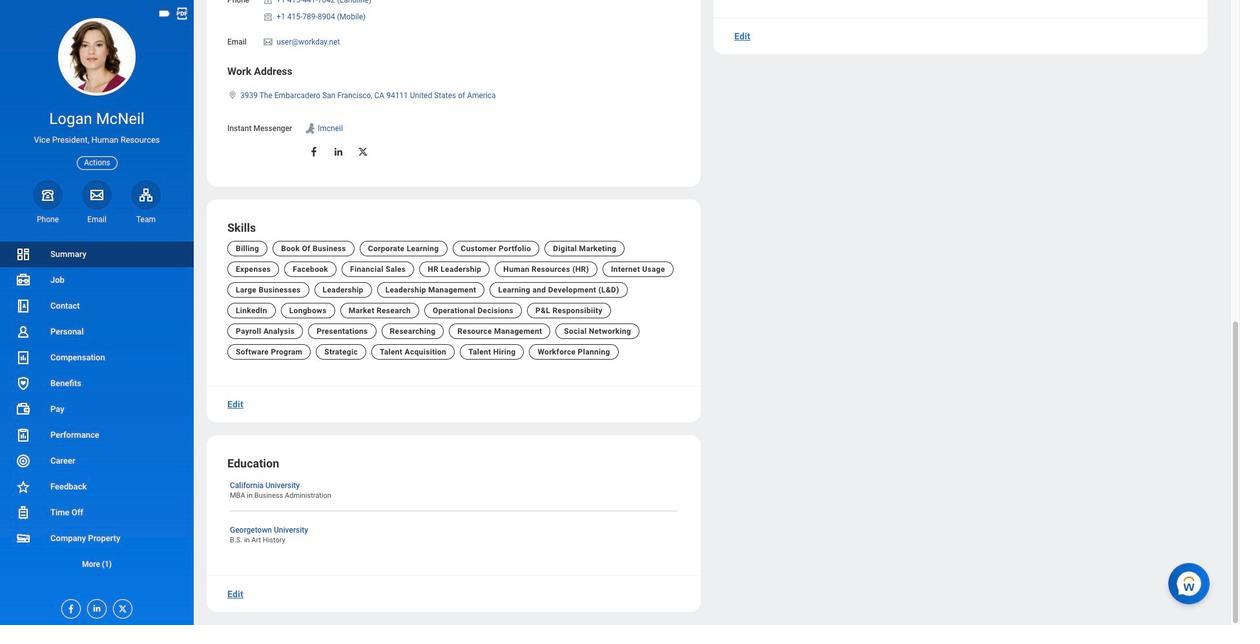 Task type: vqa. For each thing, say whether or not it's contained in the screenshot.
leftmost phone image
yes



Task type: locate. For each thing, give the bounding box(es) containing it.
view printable version (pdf) image
[[175, 6, 189, 21]]

performance image
[[16, 428, 31, 443]]

team logan mcneil element
[[131, 214, 161, 225]]

list
[[0, 242, 194, 578]]

0 horizontal spatial linkedin image
[[88, 600, 102, 614]]

linkedin image left x icon
[[88, 600, 102, 614]]

mail image
[[262, 37, 274, 47]]

feedback image
[[16, 479, 31, 495]]

linkedin image left social media x icon
[[333, 146, 345, 158]]

benefits image
[[16, 376, 31, 391]]

tag image
[[158, 6, 172, 21]]

1 horizontal spatial linkedin image
[[333, 146, 345, 158]]

contact image
[[16, 298, 31, 314]]

pay image
[[16, 402, 31, 417]]

phone image
[[262, 0, 274, 5], [262, 12, 274, 22], [39, 187, 57, 203]]

facebook image
[[62, 600, 76, 614]]

2 vertical spatial phone image
[[39, 187, 57, 203]]

1 vertical spatial linkedin image
[[88, 600, 102, 614]]

linkedin image
[[333, 146, 345, 158], [88, 600, 102, 614]]

phone image inside navigation pane region
[[39, 187, 57, 203]]

navigation pane region
[[0, 0, 194, 625]]

job image
[[16, 273, 31, 288]]



Task type: describe. For each thing, give the bounding box(es) containing it.
aim image
[[304, 122, 317, 135]]

0 vertical spatial phone image
[[262, 0, 274, 5]]

x image
[[114, 600, 128, 614]]

items selected list
[[262, 0, 392, 25]]

view team image
[[138, 187, 154, 203]]

time off image
[[16, 505, 31, 521]]

social media x image
[[357, 146, 369, 158]]

0 vertical spatial linkedin image
[[333, 146, 345, 158]]

1 vertical spatial phone image
[[262, 12, 274, 22]]

summary image
[[16, 247, 31, 262]]

compensation image
[[16, 350, 31, 366]]

personal image
[[16, 324, 31, 340]]

career image
[[16, 454, 31, 469]]

location image
[[227, 91, 238, 100]]

email logan mcneil element
[[82, 214, 112, 225]]

phone logan mcneil element
[[33, 214, 63, 225]]

facebook image
[[308, 146, 320, 158]]

mail image
[[89, 187, 105, 203]]

company property image
[[16, 531, 31, 547]]



